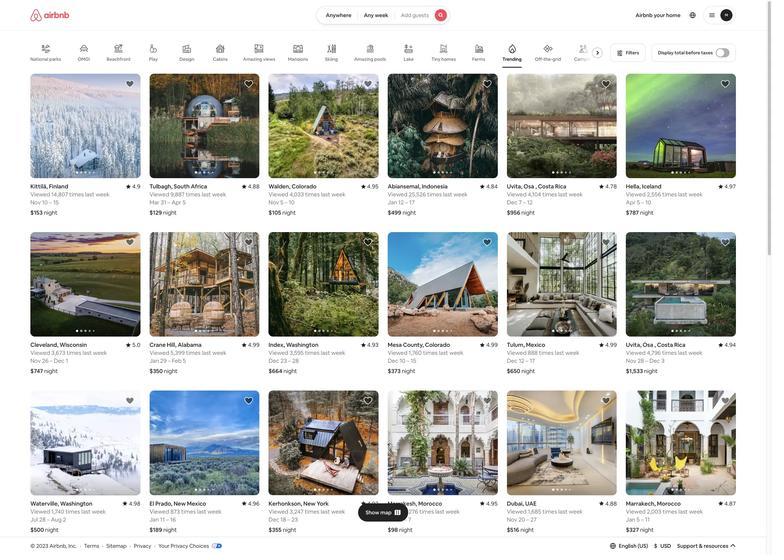 Task type: vqa. For each thing, say whether or not it's contained in the screenshot.
the ·
yes



Task type: locate. For each thing, give the bounding box(es) containing it.
amazing left pools
[[355, 56, 374, 62]]

4,104
[[528, 191, 542, 198]]

1 horizontal spatial 7
[[519, 199, 522, 206]]

viewed down marrakesh,
[[388, 508, 408, 515]]

night right the $787
[[641, 209, 654, 216]]

4.96 out of 5 average rating image
[[242, 500, 260, 507]]

add to wishlist: marrakech, morocco image
[[722, 397, 731, 406]]

last right 4,033 on the left top
[[321, 191, 331, 198]]

dec left 18
[[269, 516, 280, 523]]

last inside dubai, uae viewed 1,685 times last week nov 20 – 27 $516 night
[[559, 508, 568, 515]]

4.99 out of 5 average rating image
[[481, 342, 498, 349], [600, 342, 618, 349]]

add to wishlist: abiansemal, indonesia image
[[483, 79, 492, 89]]

privacy down $189
[[134, 543, 151, 550]]

1 vertical spatial osa
[[643, 342, 654, 349]]

0 horizontal spatial 2
[[63, 516, 66, 523]]

tiny homes
[[432, 56, 456, 62]]

0 horizontal spatial uvita,
[[507, 183, 523, 190]]

17 down 888
[[530, 358, 536, 365]]

night down aug
[[45, 526, 59, 534]]

23 down 3,247
[[292, 516, 298, 523]]

1 horizontal spatial uvita,
[[627, 342, 642, 349]]

– inside uvita, osa , costa rica viewed 4,796 times last week nov 28 – dec 3 $1,533 night
[[646, 358, 649, 365]]

– inside el prado, new mexico viewed 873 times last week jan 11 – 16 $189 night
[[166, 516, 169, 523]]

costa
[[539, 183, 555, 190], [658, 342, 674, 349]]

– inside hella, iceland viewed 2,556 times last week apr 5 – 10 $787 night
[[642, 199, 645, 206]]

1 vertical spatial 15
[[411, 358, 417, 365]]

anywhere
[[326, 12, 352, 19]]

night right $956
[[522, 209, 536, 216]]

10 up $373
[[400, 358, 406, 365]]

$516
[[507, 526, 520, 534]]

dubai,
[[507, 500, 525, 507]]

jul
[[30, 516, 38, 523]]

add to wishlist: walden, colorado image
[[364, 79, 373, 89]]

1 horizontal spatial colorado
[[426, 342, 450, 349]]

0 vertical spatial 15
[[53, 199, 59, 206]]

viewed inside the mesa county, colorado viewed 1,760 times last week dec 10 – 15 $373 night
[[388, 350, 408, 357]]

group for index, washington viewed 3,595 times last week dec 23 – 28 $664 night
[[269, 232, 379, 337]]

1 horizontal spatial privacy
[[171, 543, 188, 550]]

$787
[[627, 209, 640, 216]]

, inside uvita, osa , costa rica viewed 4,796 times last week nov 28 – dec 3 $1,533 night
[[655, 342, 657, 349]]

add to wishlist: uvita, osa , costa rica image
[[602, 79, 611, 89], [722, 238, 731, 247]]

group for abiansemal, indonesia viewed 25,526 times last week jan 12 – 17 $499 night
[[388, 74, 498, 178]]

0 horizontal spatial osa
[[524, 183, 535, 190]]

viewed down kittilä,
[[30, 191, 50, 198]]

(us)
[[638, 543, 649, 550]]

lake
[[404, 56, 414, 62]]

osa up the 4,104
[[524, 183, 535, 190]]

week inside marrakech, morocco viewed 2,003 times last week jan 5 – 11 $327 night
[[690, 508, 704, 515]]

nov up $1,533
[[627, 358, 637, 365]]

1 morocco from the left
[[419, 500, 443, 507]]

, inside uvita, osa , costa rica viewed 4,104 times last week dec 7 – 12 $956 night
[[536, 183, 537, 190]]

0 vertical spatial 7
[[519, 199, 522, 206]]

costa for 4,796
[[658, 342, 674, 349]]

5 down 9,887 at the left of page
[[183, 199, 186, 206]]

dec down 4,796
[[650, 358, 661, 365]]

11 for –
[[646, 516, 651, 523]]

uvita, right the 4.84
[[507, 183, 523, 190]]

5 up the $787
[[638, 199, 641, 206]]

airbnb
[[636, 12, 653, 19]]

4.88 left marrakech,
[[606, 500, 618, 507]]

viewed down cleveland,
[[30, 350, 50, 357]]

osa for 4,104
[[524, 183, 535, 190]]

0 vertical spatial washington
[[286, 342, 319, 349]]

night inside kittilä, finland viewed 14,807 times last week nov 10 – 15 $153 night
[[44, 209, 57, 216]]

times right 888
[[540, 350, 554, 357]]

airbnb,
[[50, 543, 67, 550]]

times up the 3
[[663, 350, 678, 357]]

night down 20
[[521, 526, 535, 534]]

17 down "25,526"
[[410, 199, 415, 206]]

last inside kittilä, finland viewed 14,807 times last week nov 10 – 15 $153 night
[[85, 191, 94, 198]]

4.87 out of 5 average rating image
[[719, 500, 737, 507]]

walden,
[[269, 183, 291, 190]]

mar
[[150, 199, 160, 206]]

1 vertical spatial add to wishlist: uvita, osa , costa rica image
[[722, 238, 731, 247]]

kittilä,
[[30, 183, 48, 190]]

times inside tulbagh, south africa viewed 9,887 times last week mar 31 – apr 5 $129 night
[[186, 191, 201, 198]]

night right $98
[[400, 526, 413, 534]]

4.95 out of 5 average rating image left dubai,
[[481, 500, 498, 507]]

1 vertical spatial 4.95 out of 5 average rating image
[[481, 500, 498, 507]]

4.88
[[248, 183, 260, 190], [606, 500, 618, 507]]

1 horizontal spatial 4.95
[[487, 500, 498, 507]]

waterville,
[[30, 500, 59, 507]]

mexico up 888
[[527, 342, 546, 349]]

0 vertical spatial 4.95
[[368, 183, 379, 190]]

0 horizontal spatial washington
[[60, 500, 93, 507]]

17 inside tulum, mexico viewed 888 times last week dec 12 – 17 $650 night
[[530, 358, 536, 365]]

$1,533
[[627, 368, 644, 375]]

usd
[[661, 543, 672, 550]]

nov left 20
[[507, 516, 518, 523]]

1 horizontal spatial 4.88 out of 5 average rating image
[[600, 500, 618, 507]]

1 horizontal spatial osa
[[643, 342, 654, 349]]

28 down 3,595 at the left bottom
[[293, 358, 299, 365]]

– inside marrakesh, morocco viewed 276 times last week dec 2 – 7 $98 night
[[405, 516, 407, 523]]

&
[[700, 543, 703, 550]]

last right "1,760"
[[439, 350, 449, 357]]

1 horizontal spatial 28
[[293, 358, 299, 365]]

1 horizontal spatial morocco
[[658, 500, 682, 507]]

0 horizontal spatial amazing
[[243, 56, 262, 62]]

last down africa
[[202, 191, 211, 198]]

week inside tulum, mexico viewed 888 times last week dec 12 – 17 $650 night
[[566, 350, 580, 357]]

4.84
[[487, 183, 498, 190]]

alabama
[[178, 342, 202, 349]]

add to wishlist: hella, iceland image
[[722, 79, 731, 89]]

0 vertical spatial osa
[[524, 183, 535, 190]]

cleveland, wisconsin viewed 3,673 times last week nov 26 – dec 1 $747 night
[[30, 342, 107, 375]]

0 vertical spatial colorado
[[292, 183, 317, 190]]

12 inside tulum, mexico viewed 888 times last week dec 12 – 17 $650 night
[[519, 358, 525, 365]]

privacy
[[134, 543, 151, 550], [171, 543, 188, 550]]

1 11 from the left
[[160, 516, 165, 523]]

1 vertical spatial 4.95
[[487, 500, 498, 507]]

costa up 4,796
[[658, 342, 674, 349]]

colorado up 4,033 on the left top
[[292, 183, 317, 190]]

2 horizontal spatial 12
[[528, 199, 533, 206]]

1 horizontal spatial costa
[[658, 342, 674, 349]]

$664
[[269, 368, 283, 375]]

group for dubai, uae viewed 1,685 times last week nov 20 – 27 $516 night
[[507, 391, 618, 496]]

0 horizontal spatial ,
[[536, 183, 537, 190]]

, for 4,104
[[536, 183, 537, 190]]

your privacy choices link
[[159, 543, 222, 550]]

anywhere button
[[317, 6, 358, 24]]

2023
[[36, 543, 48, 550]]

night inside hella, iceland viewed 2,556 times last week apr 5 – 10 $787 night
[[641, 209, 654, 216]]

1 horizontal spatial 4.88
[[606, 500, 618, 507]]

apr
[[172, 199, 182, 206], [627, 199, 636, 206]]

2 4.99 out of 5 average rating image from the left
[[600, 342, 618, 349]]

times right 873
[[181, 508, 196, 515]]

add to wishlist: dubai, uae image
[[602, 397, 611, 406]]

1 2 from the left
[[63, 516, 66, 523]]

1 horizontal spatial apr
[[627, 199, 636, 206]]

0 vertical spatial ,
[[536, 183, 537, 190]]

last inside tulum, mexico viewed 888 times last week dec 12 – 17 $650 night
[[556, 350, 565, 357]]

times down indonesia
[[428, 191, 442, 198]]

2 new from the left
[[304, 500, 316, 507]]

last right 276
[[436, 508, 445, 515]]

night right $650
[[522, 368, 536, 375]]

0 vertical spatial costa
[[539, 183, 555, 190]]

28 inside uvita, osa , costa rica viewed 4,796 times last week nov 28 – dec 3 $1,533 night
[[638, 358, 645, 365]]

0 horizontal spatial 4.88 out of 5 average rating image
[[242, 183, 260, 190]]

5 for hella, iceland
[[638, 199, 641, 206]]

0 horizontal spatial add to wishlist: uvita, osa , costa rica image
[[602, 79, 611, 89]]

2
[[63, 516, 66, 523], [400, 516, 403, 523]]

4.97
[[725, 183, 737, 190]]

0 horizontal spatial apr
[[172, 199, 182, 206]]

10 up $153
[[42, 199, 48, 206]]

times
[[69, 191, 84, 198], [428, 191, 442, 198], [186, 191, 201, 198], [305, 191, 320, 198], [543, 191, 558, 198], [663, 191, 678, 198], [67, 350, 81, 357], [424, 350, 438, 357], [186, 350, 201, 357], [305, 350, 320, 357], [540, 350, 554, 357], [663, 350, 678, 357], [66, 508, 80, 515], [420, 508, 434, 515], [181, 508, 196, 515], [305, 508, 320, 515], [543, 508, 558, 515], [663, 508, 678, 515]]

2 morocco from the left
[[658, 500, 682, 507]]

last right 873
[[197, 508, 207, 515]]

dec up $664
[[269, 358, 280, 365]]

viewed inside tulum, mexico viewed 888 times last week dec 12 – 17 $650 night
[[507, 350, 527, 357]]

2 down marrakesh,
[[400, 516, 403, 523]]

any week
[[364, 12, 389, 19]]

4.95 out of 5 average rating image
[[361, 183, 379, 190], [481, 500, 498, 507]]

– inside the mesa county, colorado viewed 1,760 times last week dec 10 – 15 $373 night
[[407, 358, 410, 365]]

off-
[[536, 56, 544, 62]]

2 right aug
[[63, 516, 66, 523]]

4.99 for mesa county, colorado viewed 1,760 times last week dec 10 – 15 $373 night
[[487, 342, 498, 349]]

0 horizontal spatial 28
[[39, 516, 46, 523]]

none search field containing anywhere
[[317, 6, 451, 24]]

index,
[[269, 342, 285, 349]]

1 horizontal spatial new
[[304, 500, 316, 507]]

group for marrakesh, morocco viewed 276 times last week dec 2 – 7 $98 night
[[388, 391, 498, 496]]

dec up $98
[[388, 516, 399, 523]]

times right 2,003
[[663, 508, 678, 515]]

rica for 4,796
[[675, 342, 686, 349]]

viewed down index,
[[269, 350, 289, 357]]

0 horizontal spatial colorado
[[292, 183, 317, 190]]

0 vertical spatial 23
[[281, 358, 287, 365]]

0 horizontal spatial 7
[[409, 516, 412, 523]]

viewed inside waterville, washington viewed 1,740 times last week jul 28 – aug 2 $500 night
[[30, 508, 50, 515]]

– inside kittilä, finland viewed 14,807 times last week nov 10 – 15 $153 night
[[49, 199, 52, 206]]

5 inside marrakech, morocco viewed 2,003 times last week jan 5 – 11 $327 night
[[637, 516, 640, 523]]

0 horizontal spatial costa
[[539, 183, 555, 190]]

dec inside marrakesh, morocco viewed 276 times last week dec 2 – 7 $98 night
[[388, 516, 399, 523]]

add guests
[[401, 12, 429, 19]]

viewed inside tulbagh, south africa viewed 9,887 times last week mar 31 – apr 5 $129 night
[[150, 191, 169, 198]]

index, washington viewed 3,595 times last week dec 23 – 28 $664 night
[[269, 342, 346, 375]]

before
[[686, 50, 701, 56]]

4.92 out of 5 average rating image
[[361, 500, 379, 507]]

dec up $956
[[507, 199, 518, 206]]

times inside crane hill, alabama viewed 5,399 times last week jan 29 – feb 5 $350 night
[[186, 350, 201, 357]]

1 vertical spatial 17
[[530, 358, 536, 365]]

11 left 16
[[160, 516, 165, 523]]

viewed down marrakech,
[[627, 508, 646, 515]]

uvita, for uvita, osa , costa rica viewed 4,104 times last week dec 7 – 12 $956 night
[[507, 183, 523, 190]]

dec inside the index, washington viewed 3,595 times last week dec 23 – 28 $664 night
[[269, 358, 280, 365]]

viewed inside kerhonkson, new york viewed 3,247 times last week dec 18 – 23 $355 night
[[269, 508, 289, 515]]

last right 1,685
[[559, 508, 568, 515]]

week inside crane hill, alabama viewed 5,399 times last week jan 29 – feb 5 $350 night
[[213, 350, 227, 357]]

africa
[[191, 183, 207, 190]]

10 inside walden, colorado viewed 4,033 times last week nov 5 – 10 $105 night
[[289, 199, 295, 206]]

0 horizontal spatial 12
[[399, 199, 404, 206]]

28 right jul
[[39, 516, 46, 523]]

walden, colorado viewed 4,033 times last week nov 5 – 10 $105 night
[[269, 183, 346, 216]]

12 down the 4,104
[[528, 199, 533, 206]]

4.95 for marrakesh, morocco viewed 276 times last week dec 2 – 7 $98 night
[[487, 500, 498, 507]]

1 horizontal spatial mexico
[[527, 342, 546, 349]]

play
[[149, 56, 158, 62]]

23
[[281, 358, 287, 365], [292, 516, 298, 523]]

hella, iceland viewed 2,556 times last week apr 5 – 10 $787 night
[[627, 183, 704, 216]]

dec left 1
[[54, 358, 65, 365]]

night inside tulum, mexico viewed 888 times last week dec 12 – 17 $650 night
[[522, 368, 536, 375]]

0 horizontal spatial 15
[[53, 199, 59, 206]]

11 inside marrakech, morocco viewed 2,003 times last week jan 5 – 11 $327 night
[[646, 516, 651, 523]]

2 11 from the left
[[646, 516, 651, 523]]

viewed left the 4,104
[[507, 191, 527, 198]]

0 horizontal spatial 11
[[160, 516, 165, 523]]

1 vertical spatial 23
[[292, 516, 298, 523]]

0 horizontal spatial privacy
[[134, 543, 151, 550]]

2,003
[[648, 508, 662, 515]]

apr up the $787
[[627, 199, 636, 206]]

times down africa
[[186, 191, 201, 198]]

new left york
[[304, 500, 316, 507]]

23 up $664
[[281, 358, 287, 365]]

group for el prado, new mexico viewed 873 times last week jan 11 – 16 $189 night
[[150, 391, 260, 496]]

last inside el prado, new mexico viewed 873 times last week jan 11 – 16 $189 night
[[197, 508, 207, 515]]

home
[[667, 12, 681, 19]]

resources
[[705, 543, 729, 550]]

1 vertical spatial 4.88 out of 5 average rating image
[[600, 500, 618, 507]]

1 horizontal spatial 4.99 out of 5 average rating image
[[600, 342, 618, 349]]

0 horizontal spatial 4.95
[[368, 183, 379, 190]]

0 horizontal spatial new
[[174, 500, 186, 507]]

0 vertical spatial add to wishlist: uvita, osa , costa rica image
[[602, 79, 611, 89]]

15 inside kittilä, finland viewed 14,807 times last week nov 10 – 15 $153 night
[[53, 199, 59, 206]]

$189
[[150, 526, 162, 534]]

0 vertical spatial uvita,
[[507, 183, 523, 190]]

2 4.99 from the left
[[248, 342, 260, 349]]

nov up $153
[[30, 199, 41, 206]]

times right 3,595 at the left bottom
[[305, 350, 320, 357]]

0 vertical spatial 4.95 out of 5 average rating image
[[361, 183, 379, 190]]

0 vertical spatial mexico
[[527, 342, 546, 349]]

11 down 2,003
[[646, 516, 651, 523]]

12
[[399, 199, 404, 206], [528, 199, 533, 206], [519, 358, 525, 365]]

1 horizontal spatial 12
[[519, 358, 525, 365]]

night inside the mesa county, colorado viewed 1,760 times last week dec 10 – 15 $373 night
[[402, 368, 416, 375]]

· left privacy link
[[130, 543, 131, 550]]

5.0 out of 5 average rating image
[[126, 342, 141, 349]]

5.0
[[132, 342, 141, 349]]

english
[[620, 543, 637, 550]]

2 apr from the left
[[627, 199, 636, 206]]

jan inside marrakech, morocco viewed 2,003 times last week jan 5 – 11 $327 night
[[627, 516, 636, 523]]

5 right feb
[[183, 358, 186, 365]]

views
[[263, 56, 276, 62]]

times right 276
[[420, 508, 434, 515]]

4.95 out of 5 average rating image for marrakesh, morocco viewed 276 times last week dec 2 – 7 $98 night
[[481, 500, 498, 507]]

1 horizontal spatial 11
[[646, 516, 651, 523]]

1 4.99 out of 5 average rating image from the left
[[481, 342, 498, 349]]

uvita, inside uvita, osa , costa rica viewed 4,796 times last week nov 28 – dec 3 $1,533 night
[[627, 342, 642, 349]]

0 vertical spatial 4.88 out of 5 average rating image
[[242, 183, 260, 190]]

times right the 4,104
[[543, 191, 558, 198]]

dec inside uvita, osa , costa rica viewed 4,796 times last week nov 28 – dec 3 $1,533 night
[[650, 358, 661, 365]]

0 vertical spatial 4.88
[[248, 183, 260, 190]]

morocco right marrakesh,
[[419, 500, 443, 507]]

show
[[366, 509, 380, 516]]

5 for walden, colorado
[[281, 199, 284, 206]]

0 vertical spatial 17
[[410, 199, 415, 206]]

night inside walden, colorado viewed 4,033 times last week nov 5 – 10 $105 night
[[283, 209, 296, 216]]

choices
[[189, 543, 209, 550]]

1 4.99 from the left
[[487, 342, 498, 349]]

0 horizontal spatial rica
[[556, 183, 567, 190]]

1 horizontal spatial ,
[[655, 342, 657, 349]]

viewed down prado,
[[150, 508, 169, 515]]

dec up $650
[[507, 358, 518, 365]]

week inside abiansemal, indonesia viewed 25,526 times last week jan 12 – 17 $499 night
[[454, 191, 468, 198]]

– inside dubai, uae viewed 1,685 times last week nov 20 – 27 $516 night
[[527, 516, 530, 523]]

morocco inside marrakech, morocco viewed 2,003 times last week jan 5 – 11 $327 night
[[658, 500, 682, 507]]

17 for jan 12 – 17
[[410, 199, 415, 206]]

times right 2,556
[[663, 191, 678, 198]]

4.88 for tulbagh, south africa viewed 9,887 times last week mar 31 – apr 5 $129 night
[[248, 183, 260, 190]]

morocco up 2,003
[[658, 500, 682, 507]]

washington inside waterville, washington viewed 1,740 times last week jul 28 – aug 2 $500 night
[[60, 500, 93, 507]]

week inside the mesa county, colorado viewed 1,760 times last week dec 10 – 15 $373 night
[[450, 350, 464, 357]]

15 down "1,760"
[[411, 358, 417, 365]]

night inside uvita, osa , costa rica viewed 4,796 times last week nov 28 – dec 3 $1,533 night
[[645, 368, 658, 375]]

0 horizontal spatial 4.99 out of 5 average rating image
[[481, 342, 498, 349]]

viewed down 'abiansemal,'
[[388, 191, 408, 198]]

airbnb your home link
[[632, 7, 686, 23]]

4.95 out of 5 average rating image left 'abiansemal,'
[[361, 183, 379, 190]]

5 up $327
[[637, 516, 640, 523]]

viewed down walden, on the left top of page
[[269, 191, 289, 198]]

last right 888
[[556, 350, 565, 357]]

4.84 out of 5 average rating image
[[481, 183, 498, 190]]

0 horizontal spatial 4.88
[[248, 183, 260, 190]]

night right $105
[[283, 209, 296, 216]]

filters button
[[611, 44, 646, 62]]

times inside the mesa county, colorado viewed 1,760 times last week dec 10 – 15 $373 night
[[424, 350, 438, 357]]

crane
[[150, 342, 166, 349]]

1 horizontal spatial 17
[[530, 358, 536, 365]]

888
[[528, 350, 538, 357]]

times down york
[[305, 508, 320, 515]]

times right "1,760"
[[424, 350, 438, 357]]

· left your
[[154, 543, 156, 550]]

group for waterville, washington viewed 1,740 times last week jul 28 – aug 2 $500 night
[[30, 391, 141, 496]]

1 vertical spatial mexico
[[187, 500, 206, 507]]

times down alabama
[[186, 350, 201, 357]]

1 vertical spatial colorado
[[426, 342, 450, 349]]

4 · from the left
[[154, 543, 156, 550]]

show map
[[366, 509, 392, 516]]

add to wishlist: tulbagh, south africa image
[[245, 79, 254, 89]]

uvita, for uvita, osa , costa rica viewed 4,796 times last week nov 28 – dec 3 $1,533 night
[[627, 342, 642, 349]]

times inside marrakesh, morocco viewed 276 times last week dec 2 – 7 $98 night
[[420, 508, 434, 515]]

last right the 4,104
[[559, 191, 568, 198]]

new up 873
[[174, 500, 186, 507]]

night down 16
[[163, 526, 177, 534]]

1 vertical spatial rica
[[675, 342, 686, 349]]

5 for marrakech, morocco
[[637, 516, 640, 523]]

el
[[150, 500, 154, 507]]

4,796
[[648, 350, 662, 357]]

0 horizontal spatial mexico
[[187, 500, 206, 507]]

add to wishlist: uvita, osa , costa rica image for 4.94
[[722, 238, 731, 247]]

1 horizontal spatial 23
[[292, 516, 298, 523]]

4.98 out of 5 average rating image
[[123, 500, 141, 507]]

jan up $189
[[150, 516, 159, 523]]

viewed inside abiansemal, indonesia viewed 25,526 times last week jan 12 – 17 $499 night
[[388, 191, 408, 198]]

marrakech,
[[627, 500, 657, 507]]

group
[[30, 38, 606, 68], [30, 74, 141, 178], [150, 74, 260, 178], [269, 74, 379, 178], [388, 74, 498, 178], [507, 74, 618, 178], [627, 74, 737, 178], [30, 232, 141, 337], [150, 232, 260, 337], [269, 232, 379, 337], [388, 232, 498, 337], [507, 232, 618, 337], [627, 232, 737, 337], [30, 391, 141, 496], [150, 391, 260, 496], [269, 391, 379, 496], [388, 391, 498, 496], [507, 391, 618, 496], [627, 391, 737, 496], [30, 550, 141, 555], [150, 550, 260, 555]]

times inside waterville, washington viewed 1,740 times last week jul 28 – aug 2 $500 night
[[66, 508, 80, 515]]

1 horizontal spatial 2
[[400, 516, 403, 523]]

1 horizontal spatial rica
[[675, 342, 686, 349]]

1 vertical spatial 7
[[409, 516, 412, 523]]

2 horizontal spatial 4.99
[[606, 342, 618, 349]]

add to wishlist: crane hill, alabama image
[[245, 238, 254, 247]]

1 vertical spatial 4.88
[[606, 500, 618, 507]]

viewed down tulbagh,
[[150, 191, 169, 198]]

week
[[375, 12, 389, 19], [96, 191, 110, 198], [454, 191, 468, 198], [212, 191, 226, 198], [332, 191, 346, 198], [569, 191, 584, 198], [690, 191, 704, 198], [93, 350, 107, 357], [450, 350, 464, 357], [213, 350, 227, 357], [332, 350, 346, 357], [566, 350, 580, 357], [689, 350, 703, 357], [92, 508, 106, 515], [446, 508, 460, 515], [208, 508, 222, 515], [332, 508, 346, 515], [569, 508, 584, 515], [690, 508, 704, 515]]

$355
[[269, 526, 282, 534]]

0 horizontal spatial morocco
[[419, 500, 443, 507]]

morocco
[[419, 500, 443, 507], [658, 500, 682, 507]]

amazing pools
[[355, 56, 386, 62]]

dec up $373
[[388, 358, 399, 365]]

night right $327
[[641, 526, 654, 534]]

None search field
[[317, 6, 451, 24]]

apr down 9,887 at the left of page
[[172, 199, 182, 206]]

17 for dec 12 – 17
[[530, 358, 536, 365]]

0 horizontal spatial 17
[[410, 199, 415, 206]]

4.95 left 'abiansemal,'
[[368, 183, 379, 190]]

design
[[180, 56, 195, 62]]

night down 18
[[283, 526, 297, 534]]

night inside the index, washington viewed 3,595 times last week dec 23 – 28 $664 night
[[284, 368, 297, 375]]

nov inside cleveland, wisconsin viewed 3,673 times last week nov 26 – dec 1 $747 night
[[30, 358, 41, 365]]

night inside dubai, uae viewed 1,685 times last week nov 20 – 27 $516 night
[[521, 526, 535, 534]]

1 horizontal spatial washington
[[286, 342, 319, 349]]

2 2 from the left
[[400, 516, 403, 523]]

night down feb
[[164, 368, 178, 375]]

$650
[[507, 368, 521, 375]]

3 4.99 from the left
[[606, 342, 618, 349]]

mesa
[[388, 342, 402, 349]]

nov inside kittilä, finland viewed 14,807 times last week nov 10 – 15 $153 night
[[30, 199, 41, 206]]

5 inside walden, colorado viewed 4,033 times last week nov 5 – 10 $105 night
[[281, 199, 284, 206]]

viewed inside kittilä, finland viewed 14,807 times last week nov 10 – 15 $153 night
[[30, 191, 50, 198]]

– inside walden, colorado viewed 4,033 times last week nov 5 – 10 $105 night
[[285, 199, 288, 206]]

1 · from the left
[[80, 543, 81, 550]]

english (us) button
[[610, 543, 649, 550]]

1 apr from the left
[[172, 199, 182, 206]]

mexico
[[527, 342, 546, 349], [187, 500, 206, 507]]

week inside el prado, new mexico viewed 873 times last week jan 11 – 16 $189 night
[[208, 508, 222, 515]]

week inside marrakesh, morocco viewed 276 times last week dec 2 – 7 $98 night
[[446, 508, 460, 515]]

dec inside cleveland, wisconsin viewed 3,673 times last week nov 26 – dec 1 $747 night
[[54, 358, 65, 365]]

add to wishlist: el prado, new mexico image
[[245, 397, 254, 406]]

28 up $1,533
[[638, 358, 645, 365]]

0 horizontal spatial 4.95 out of 5 average rating image
[[361, 183, 379, 190]]

4.96
[[248, 500, 260, 507]]

map
[[381, 509, 392, 516]]

terms · sitemap · privacy ·
[[84, 543, 156, 550]]

last right '1,740'
[[81, 508, 91, 515]]

indonesia
[[422, 183, 448, 190]]

add to wishlist: kerhonkson, new york image
[[364, 397, 373, 406]]

1 horizontal spatial amazing
[[355, 56, 374, 62]]

nov for dubai, uae viewed 1,685 times last week nov 20 – 27 $516 night
[[507, 516, 518, 523]]

0 horizontal spatial 4.99
[[248, 342, 260, 349]]

4.9 out of 5 average rating image
[[126, 183, 141, 190]]

1 horizontal spatial 4.99
[[487, 342, 498, 349]]

group for mesa county, colorado viewed 1,760 times last week dec 10 – 15 $373 night
[[388, 232, 498, 337]]

1 vertical spatial uvita,
[[627, 342, 642, 349]]

12 for tulum,
[[519, 358, 525, 365]]

jan inside abiansemal, indonesia viewed 25,526 times last week jan 12 – 17 $499 night
[[388, 199, 398, 206]]

7 down 276
[[409, 516, 412, 523]]

tiny
[[432, 56, 441, 62]]

county,
[[403, 342, 424, 349]]

add to wishlist: cleveland, wisconsin image
[[125, 238, 134, 247]]

4.88 out of 5 average rating image
[[242, 183, 260, 190], [600, 500, 618, 507]]

1 horizontal spatial 4.95 out of 5 average rating image
[[481, 500, 498, 507]]

viewed inside the index, washington viewed 3,595 times last week dec 23 – 28 $664 night
[[269, 350, 289, 357]]

23 inside the index, washington viewed 3,595 times last week dec 23 – 28 $664 night
[[281, 358, 287, 365]]

1 horizontal spatial add to wishlist: uvita, osa , costa rica image
[[722, 238, 731, 247]]

sitemap
[[106, 543, 127, 550]]

1 horizontal spatial 15
[[411, 358, 417, 365]]

10 down 2,556
[[646, 199, 652, 206]]

1 vertical spatial ,
[[655, 342, 657, 349]]

osa for 4,796
[[643, 342, 654, 349]]

osa
[[524, 183, 535, 190], [643, 342, 654, 349]]

1 vertical spatial washington
[[60, 500, 93, 507]]

$153
[[30, 209, 43, 216]]

last right 4,796
[[679, 350, 688, 357]]

last inside hella, iceland viewed 2,556 times last week apr 5 – 10 $787 night
[[679, 191, 688, 198]]

privacy right your
[[171, 543, 188, 550]]

english (us)
[[620, 543, 649, 550]]

0 vertical spatial rica
[[556, 183, 567, 190]]

washington for 1,740
[[60, 500, 93, 507]]

1 privacy from the left
[[134, 543, 151, 550]]

osa up 4,796
[[643, 342, 654, 349]]

2 horizontal spatial 28
[[638, 358, 645, 365]]

1 vertical spatial costa
[[658, 342, 674, 349]]

nov for walden, colorado viewed 4,033 times last week nov 5 – 10 $105 night
[[269, 199, 279, 206]]

add to wishlist: kittilä, finland image
[[125, 79, 134, 89]]

osa inside uvita, osa , costa rica viewed 4,104 times last week dec 7 – 12 $956 night
[[524, 183, 535, 190]]

4.99 out of 5 average rating image for tulum, mexico viewed 888 times last week dec 12 – 17 $650 night
[[600, 342, 618, 349]]

4.95 left dubai,
[[487, 500, 498, 507]]

viewed inside uvita, osa , costa rica viewed 4,104 times last week dec 7 – 12 $956 night
[[507, 191, 527, 198]]

amazing left views
[[243, 56, 262, 62]]

crane hill, alabama viewed 5,399 times last week jan 29 – feb 5 $350 night
[[150, 342, 227, 375]]

week inside waterville, washington viewed 1,740 times last week jul 28 – aug 2 $500 night
[[92, 508, 106, 515]]

last inside the index, washington viewed 3,595 times last week dec 23 – 28 $664 night
[[321, 350, 330, 357]]

1 new from the left
[[174, 500, 186, 507]]

0 horizontal spatial 23
[[281, 358, 287, 365]]

your
[[159, 543, 170, 550]]

group for tulum, mexico viewed 888 times last week dec 12 – 17 $650 night
[[507, 232, 618, 337]]

10
[[42, 199, 48, 206], [289, 199, 295, 206], [646, 199, 652, 206], [400, 358, 406, 365]]



Task type: describe. For each thing, give the bounding box(es) containing it.
1,740
[[51, 508, 64, 515]]

viewed inside hella, iceland viewed 2,556 times last week apr 5 – 10 $787 night
[[627, 191, 646, 198]]

add to wishlist: uvita, osa , costa rica image for 4.78
[[602, 79, 611, 89]]

12 inside uvita, osa , costa rica viewed 4,104 times last week dec 7 – 12 $956 night
[[528, 199, 533, 206]]

9,887
[[171, 191, 185, 198]]

mansions
[[288, 56, 308, 62]]

times inside walden, colorado viewed 4,033 times last week nov 5 – 10 $105 night
[[305, 191, 320, 198]]

terms
[[84, 543, 99, 550]]

5 inside tulbagh, south africa viewed 9,887 times last week mar 31 – apr 5 $129 night
[[183, 199, 186, 206]]

group for kittilä, finland viewed 14,807 times last week nov 10 – 15 $153 night
[[30, 74, 141, 178]]

profile element
[[460, 0, 737, 30]]

viewed inside uvita, osa , costa rica viewed 4,796 times last week nov 28 – dec 3 $1,533 night
[[627, 350, 646, 357]]

add to wishlist: waterville, washington image
[[125, 397, 134, 406]]

– inside uvita, osa , costa rica viewed 4,104 times last week dec 7 – 12 $956 night
[[524, 199, 527, 206]]

3 · from the left
[[130, 543, 131, 550]]

viewed inside el prado, new mexico viewed 873 times last week jan 11 – 16 $189 night
[[150, 508, 169, 515]]

nov for kittilä, finland viewed 14,807 times last week nov 10 – 15 $153 night
[[30, 199, 41, 206]]

week inside kittilä, finland viewed 14,807 times last week nov 10 – 15 $153 night
[[96, 191, 110, 198]]

rica for 4,104
[[556, 183, 567, 190]]

colorado inside walden, colorado viewed 4,033 times last week nov 5 – 10 $105 night
[[292, 183, 317, 190]]

viewed inside dubai, uae viewed 1,685 times last week nov 20 – 27 $516 night
[[507, 508, 527, 515]]

29
[[160, 358, 167, 365]]

costa for 4,104
[[539, 183, 555, 190]]

jan inside el prado, new mexico viewed 873 times last week jan 11 – 16 $189 night
[[150, 516, 159, 523]]

times inside kittilä, finland viewed 14,807 times last week nov 10 – 15 $153 night
[[69, 191, 84, 198]]

add to wishlist: mesa county, colorado image
[[483, 238, 492, 247]]

tulum,
[[507, 342, 525, 349]]

pools
[[375, 56, 386, 62]]

week inside walden, colorado viewed 4,033 times last week nov 5 – 10 $105 night
[[332, 191, 346, 198]]

add to wishlist: marrakesh, morocco image
[[483, 397, 492, 406]]

terms link
[[84, 543, 99, 550]]

$373
[[388, 368, 401, 375]]

4.95 for walden, colorado viewed 4,033 times last week nov 5 – 10 $105 night
[[368, 183, 379, 190]]

waterville, washington viewed 1,740 times last week jul 28 – aug 2 $500 night
[[30, 500, 106, 534]]

last inside kerhonkson, new york viewed 3,247 times last week dec 18 – 23 $355 night
[[321, 508, 330, 515]]

marrakesh,
[[388, 500, 418, 507]]

tulum, mexico viewed 888 times last week dec 12 – 17 $650 night
[[507, 342, 580, 375]]

total
[[675, 50, 686, 56]]

– inside cleveland, wisconsin viewed 3,673 times last week nov 26 – dec 1 $747 night
[[50, 358, 53, 365]]

taxes
[[702, 50, 714, 56]]

last inside abiansemal, indonesia viewed 25,526 times last week jan 12 – 17 $499 night
[[444, 191, 453, 198]]

times inside the index, washington viewed 3,595 times last week dec 23 – 28 $664 night
[[305, 350, 320, 357]]

group for hella, iceland viewed 2,556 times last week apr 5 – 10 $787 night
[[627, 74, 737, 178]]

last inside tulbagh, south africa viewed 9,887 times last week mar 31 – apr 5 $129 night
[[202, 191, 211, 198]]

group for cleveland, wisconsin viewed 3,673 times last week nov 26 – dec 1 $747 night
[[30, 232, 141, 337]]

mexico inside el prado, new mexico viewed 873 times last week jan 11 – 16 $189 night
[[187, 500, 206, 507]]

14,807
[[51, 191, 68, 198]]

prado,
[[155, 500, 173, 507]]

week inside uvita, osa , costa rica viewed 4,796 times last week nov 28 – dec 3 $1,533 night
[[689, 350, 703, 357]]

week inside cleveland, wisconsin viewed 3,673 times last week nov 26 – dec 1 $747 night
[[93, 350, 107, 357]]

2 privacy from the left
[[171, 543, 188, 550]]

new inside kerhonkson, new york viewed 3,247 times last week dec 18 – 23 $355 night
[[304, 500, 316, 507]]

11 for jan
[[160, 516, 165, 523]]

4.94 out of 5 average rating image
[[719, 342, 737, 349]]

15 inside the mesa county, colorado viewed 1,760 times last week dec 10 – 15 $373 night
[[411, 358, 417, 365]]

last inside waterville, washington viewed 1,740 times last week jul 28 – aug 2 $500 night
[[81, 508, 91, 515]]

873
[[171, 508, 180, 515]]

south
[[174, 183, 190, 190]]

23 inside kerhonkson, new york viewed 3,247 times last week dec 18 – 23 $355 night
[[292, 516, 298, 523]]

4.88 for dubai, uae viewed 1,685 times last week nov 20 – 27 $516 night
[[606, 500, 618, 507]]

morocco for 276
[[419, 500, 443, 507]]

trending
[[503, 56, 522, 62]]

amazing for amazing pools
[[355, 56, 374, 62]]

add
[[401, 12, 412, 19]]

4.95 out of 5 average rating image for walden, colorado viewed 4,033 times last week nov 5 – 10 $105 night
[[361, 183, 379, 190]]

$ usd
[[655, 543, 672, 550]]

washington for 3,595
[[286, 342, 319, 349]]

national parks
[[30, 56, 61, 62]]

jan inside crane hill, alabama viewed 5,399 times last week jan 29 – feb 5 $350 night
[[150, 358, 159, 365]]

3,595
[[290, 350, 304, 357]]

apr inside tulbagh, south africa viewed 9,887 times last week mar 31 – apr 5 $129 night
[[172, 199, 182, 206]]

– inside waterville, washington viewed 1,740 times last week jul 28 – aug 2 $500 night
[[47, 516, 50, 523]]

group for marrakech, morocco viewed 2,003 times last week jan 5 – 11 $327 night
[[627, 391, 737, 496]]

night inside kerhonkson, new york viewed 3,247 times last week dec 18 – 23 $355 night
[[283, 526, 297, 534]]

10 inside hella, iceland viewed 2,556 times last week apr 5 – 10 $787 night
[[646, 199, 652, 206]]

$98
[[388, 526, 398, 534]]

– inside marrakech, morocco viewed 2,003 times last week jan 5 – 11 $327 night
[[642, 516, 645, 523]]

any week button
[[358, 6, 395, 24]]

viewed inside crane hill, alabama viewed 5,399 times last week jan 29 – feb 5 $350 night
[[150, 350, 169, 357]]

7 inside uvita, osa , costa rica viewed 4,104 times last week dec 7 – 12 $956 night
[[519, 199, 522, 206]]

inc.
[[68, 543, 77, 550]]

morocco for 2,003
[[658, 500, 682, 507]]

– inside the index, washington viewed 3,595 times last week dec 23 – 28 $664 night
[[288, 358, 291, 365]]

filters
[[627, 50, 640, 56]]

last inside cleveland, wisconsin viewed 3,673 times last week nov 26 – dec 1 $747 night
[[83, 350, 92, 357]]

last inside walden, colorado viewed 4,033 times last week nov 5 – 10 $105 night
[[321, 191, 331, 198]]

off-the-grid
[[536, 56, 562, 62]]

colorado inside the mesa county, colorado viewed 1,760 times last week dec 10 – 15 $373 night
[[426, 342, 450, 349]]

display total before taxes
[[659, 50, 714, 56]]

wisconsin
[[60, 342, 87, 349]]

times inside tulum, mexico viewed 888 times last week dec 12 – 17 $650 night
[[540, 350, 554, 357]]

7 inside marrakesh, morocco viewed 276 times last week dec 2 – 7 $98 night
[[409, 516, 412, 523]]

4.99 out of 5 average rating image
[[242, 342, 260, 349]]

$499
[[388, 209, 402, 216]]

2 · from the left
[[102, 543, 104, 550]]

$
[[655, 543, 658, 550]]

dec inside uvita, osa , costa rica viewed 4,104 times last week dec 7 – 12 $956 night
[[507, 199, 518, 206]]

grid
[[553, 56, 562, 62]]

10 inside the mesa county, colorado viewed 1,760 times last week dec 10 – 15 $373 night
[[400, 358, 406, 365]]

tulbagh,
[[150, 183, 173, 190]]

1
[[66, 358, 68, 365]]

– inside abiansemal, indonesia viewed 25,526 times last week jan 12 – 17 $499 night
[[406, 199, 408, 206]]

$105
[[269, 209, 281, 216]]

– inside tulum, mexico viewed 888 times last week dec 12 – 17 $650 night
[[526, 358, 529, 365]]

skiing
[[325, 56, 338, 62]]

times inside uvita, osa , costa rica viewed 4,104 times last week dec 7 – 12 $956 night
[[543, 191, 558, 198]]

25,526
[[409, 191, 426, 198]]

camping
[[575, 56, 594, 62]]

week inside uvita, osa , costa rica viewed 4,104 times last week dec 7 – 12 $956 night
[[569, 191, 584, 198]]

4.88 out of 5 average rating image for dubai, uae viewed 1,685 times last week nov 20 – 27 $516 night
[[600, 500, 618, 507]]

national
[[30, 56, 48, 62]]

support & resources
[[678, 543, 729, 550]]

group for uvita, osa , costa rica viewed 4,796 times last week nov 28 – dec 3 $1,533 night
[[627, 232, 737, 337]]

cleveland,
[[30, 342, 58, 349]]

4.99 out of 5 average rating image for mesa county, colorado viewed 1,760 times last week dec 10 – 15 $373 night
[[481, 342, 498, 349]]

viewed inside walden, colorado viewed 4,033 times last week nov 5 – 10 $105 night
[[269, 191, 289, 198]]

last inside the mesa county, colorado viewed 1,760 times last week dec 10 – 15 $373 night
[[439, 350, 449, 357]]

dec inside the mesa county, colorado viewed 1,760 times last week dec 10 – 15 $373 night
[[388, 358, 399, 365]]

night inside waterville, washington viewed 1,740 times last week jul 28 – aug 2 $500 night
[[45, 526, 59, 534]]

5 inside crane hill, alabama viewed 5,399 times last week jan 29 – feb 5 $350 night
[[183, 358, 186, 365]]

nov for cleveland, wisconsin viewed 3,673 times last week nov 26 – dec 1 $747 night
[[30, 358, 41, 365]]

4.94
[[725, 342, 737, 349]]

parks
[[49, 56, 61, 62]]

display
[[659, 50, 674, 56]]

4.99 for crane hill, alabama viewed 5,399 times last week jan 29 – feb 5 $350 night
[[248, 342, 260, 349]]

4.92
[[368, 500, 379, 507]]

© 2023 airbnb, inc. ·
[[30, 543, 81, 550]]

times inside hella, iceland viewed 2,556 times last week apr 5 – 10 $787 night
[[663, 191, 678, 198]]

dubai, uae viewed 1,685 times last week nov 20 – 27 $516 night
[[507, 500, 584, 534]]

group for crane hill, alabama viewed 5,399 times last week jan 29 – feb 5 $350 night
[[150, 232, 260, 337]]

hella,
[[627, 183, 642, 190]]

add guests button
[[395, 6, 451, 24]]

kittilä, finland viewed 14,807 times last week nov 10 – 15 $153 night
[[30, 183, 110, 216]]

support & resources button
[[678, 543, 737, 550]]

4.93
[[368, 342, 379, 349]]

add to wishlist: tulum, mexico image
[[602, 238, 611, 247]]

©
[[30, 543, 35, 550]]

nov inside uvita, osa , costa rica viewed 4,796 times last week nov 28 – dec 3 $1,533 night
[[627, 358, 637, 365]]

4.97 out of 5 average rating image
[[719, 183, 737, 190]]

10 inside kittilä, finland viewed 14,807 times last week nov 10 – 15 $153 night
[[42, 199, 48, 206]]

4.99 for tulum, mexico viewed 888 times last week dec 12 – 17 $650 night
[[606, 342, 618, 349]]

group for walden, colorado viewed 4,033 times last week nov 5 – 10 $105 night
[[269, 74, 379, 178]]

week inside hella, iceland viewed 2,556 times last week apr 5 – 10 $787 night
[[690, 191, 704, 198]]

times inside dubai, uae viewed 1,685 times last week nov 20 – 27 $516 night
[[543, 508, 558, 515]]

4.98
[[129, 500, 141, 507]]

el prado, new mexico viewed 873 times last week jan 11 – 16 $189 night
[[150, 500, 222, 534]]

add to wishlist: index, washington image
[[364, 238, 373, 247]]

12 for abiansemal,
[[399, 199, 404, 206]]

3,673
[[51, 350, 65, 357]]

night inside marrakech, morocco viewed 2,003 times last week jan 5 – 11 $327 night
[[641, 526, 654, 534]]

times inside kerhonkson, new york viewed 3,247 times last week dec 18 – 23 $355 night
[[305, 508, 320, 515]]

4.93 out of 5 average rating image
[[361, 342, 379, 349]]

amazing for amazing views
[[243, 56, 262, 62]]

group containing national parks
[[30, 38, 606, 68]]

31
[[161, 199, 166, 206]]

dec inside kerhonkson, new york viewed 3,247 times last week dec 18 – 23 $355 night
[[269, 516, 280, 523]]

times inside el prado, new mexico viewed 873 times last week jan 11 – 16 $189 night
[[181, 508, 196, 515]]

1,685
[[528, 508, 542, 515]]

4.88 out of 5 average rating image for tulbagh, south africa viewed 9,887 times last week mar 31 – apr 5 $129 night
[[242, 183, 260, 190]]

– inside tulbagh, south africa viewed 9,887 times last week mar 31 – apr 5 $129 night
[[168, 199, 171, 206]]

4.78 out of 5 average rating image
[[600, 183, 618, 190]]

viewed inside marrakesh, morocco viewed 276 times last week dec 2 – 7 $98 night
[[388, 508, 408, 515]]

privacy link
[[134, 543, 151, 550]]

26
[[42, 358, 49, 365]]

, for 4,796
[[655, 342, 657, 349]]

times inside cleveland, wisconsin viewed 3,673 times last week nov 26 – dec 1 $747 night
[[67, 350, 81, 357]]

– inside crane hill, alabama viewed 5,399 times last week jan 29 – feb 5 $350 night
[[168, 358, 171, 365]]

group for kerhonkson, new york viewed 3,247 times last week dec 18 – 23 $355 night
[[269, 391, 379, 496]]

group for uvita, osa , costa rica viewed 4,104 times last week dec 7 – 12 $956 night
[[507, 74, 618, 178]]

week inside dubai, uae viewed 1,685 times last week nov 20 – 27 $516 night
[[569, 508, 584, 515]]

guests
[[413, 12, 429, 19]]

group for tulbagh, south africa viewed 9,887 times last week mar 31 – apr 5 $129 night
[[150, 74, 260, 178]]

2 inside marrakesh, morocco viewed 276 times last week dec 2 – 7 $98 night
[[400, 516, 403, 523]]

$327
[[627, 526, 640, 534]]

show map button
[[358, 504, 409, 522]]

night inside tulbagh, south africa viewed 9,887 times last week mar 31 – apr 5 $129 night
[[163, 209, 177, 216]]

last inside marrakech, morocco viewed 2,003 times last week jan 5 – 11 $327 night
[[679, 508, 689, 515]]

times inside abiansemal, indonesia viewed 25,526 times last week jan 12 – 17 $499 night
[[428, 191, 442, 198]]

hill,
[[167, 342, 177, 349]]

support
[[678, 543, 699, 550]]

times inside marrakech, morocco viewed 2,003 times last week jan 5 – 11 $327 night
[[663, 508, 678, 515]]

abiansemal,
[[388, 183, 421, 190]]

viewed inside marrakech, morocco viewed 2,003 times last week jan 5 – 11 $327 night
[[627, 508, 646, 515]]

2 inside waterville, washington viewed 1,740 times last week jul 28 – aug 2 $500 night
[[63, 516, 66, 523]]

finland
[[49, 183, 68, 190]]

$747
[[30, 368, 43, 375]]

dec inside tulum, mexico viewed 888 times last week dec 12 – 17 $650 night
[[507, 358, 518, 365]]

last inside marrakesh, morocco viewed 276 times last week dec 2 – 7 $98 night
[[436, 508, 445, 515]]

sitemap link
[[106, 543, 127, 550]]

kerhonkson,
[[269, 500, 303, 507]]



